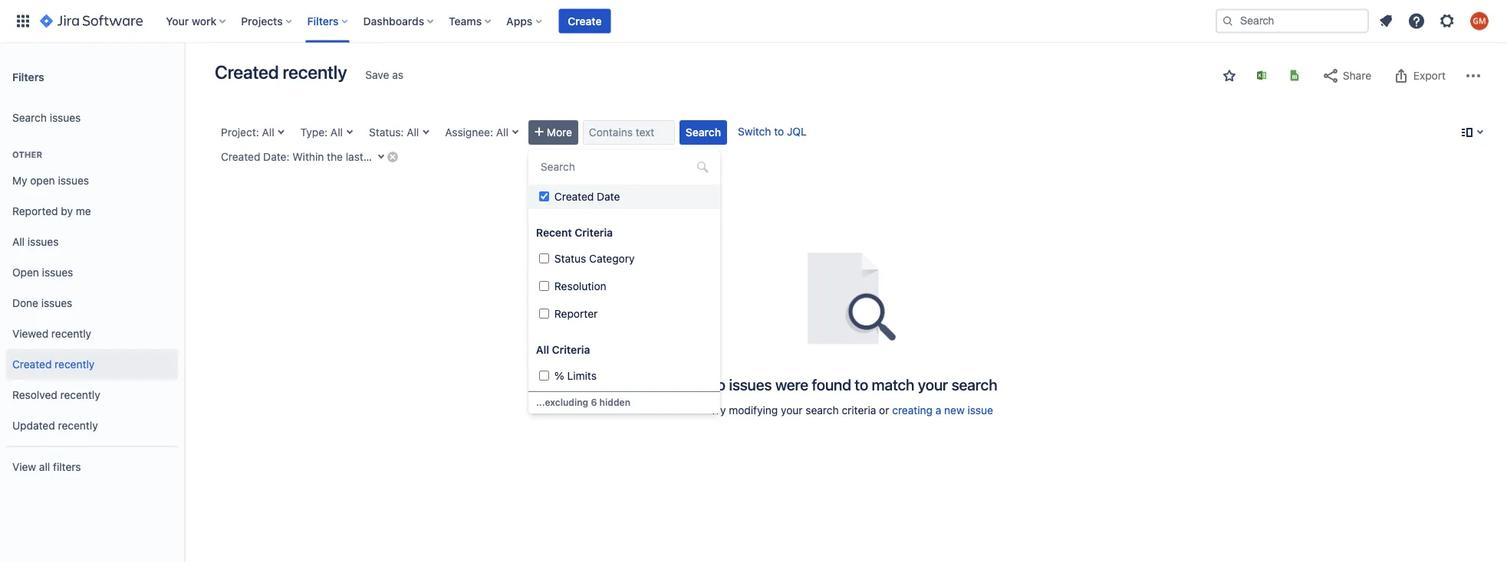 Task type: locate. For each thing, give the bounding box(es) containing it.
hidden
[[599, 397, 630, 408]]

sidebar navigation image
[[167, 61, 201, 92]]

criteria for recent criteria
[[575, 227, 613, 239]]

1 vertical spatial search field
[[536, 156, 712, 178]]

filters button
[[303, 9, 354, 33]]

resolved recently link
[[6, 380, 178, 411]]

apps
[[506, 15, 533, 27]]

0 vertical spatial your
[[918, 376, 948, 394]]

your up a
[[918, 376, 948, 394]]

settings image
[[1438, 12, 1456, 30]]

your profile and settings image
[[1470, 12, 1489, 30]]

to left the jql on the right top of page
[[774, 125, 784, 138]]

created recently down projects dropdown button
[[215, 61, 347, 83]]

create
[[568, 15, 602, 27]]

recent
[[536, 227, 572, 239]]

recently
[[283, 61, 347, 83], [51, 328, 91, 341], [55, 359, 95, 371], [60, 389, 100, 402], [58, 420, 98, 433]]

0 horizontal spatial your
[[781, 405, 803, 417]]

1 horizontal spatial your
[[918, 376, 948, 394]]

0 horizontal spatial search field
[[536, 156, 712, 178]]

banner
[[0, 0, 1507, 43]]

created recently link
[[6, 350, 178, 380]]

resolved recently
[[12, 389, 100, 402]]

search issues link
[[6, 103, 178, 133]]

recently for created recently link at left bottom
[[55, 359, 95, 371]]

1 horizontal spatial to
[[855, 376, 868, 394]]

criteria up status category
[[575, 227, 613, 239]]

recently inside updated recently link
[[58, 420, 98, 433]]

issues for done issues
[[41, 297, 72, 310]]

assignee: all
[[445, 126, 508, 139]]

projects button
[[236, 9, 298, 33]]

filters right projects dropdown button
[[307, 15, 339, 27]]

recently inside created recently link
[[55, 359, 95, 371]]

your work
[[166, 15, 216, 27]]

type:
[[300, 126, 328, 139]]

search inside button
[[686, 126, 721, 139]]

recently for viewed recently link
[[51, 328, 91, 341]]

to up criteria
[[855, 376, 868, 394]]

date:
[[263, 151, 290, 163]]

1 vertical spatial criteria
[[552, 344, 590, 357]]

filters up "search issues"
[[12, 70, 44, 83]]

created left date
[[554, 191, 594, 203]]

recently down created recently link at left bottom
[[60, 389, 100, 402]]

reported
[[12, 205, 58, 218]]

match
[[872, 376, 914, 394]]

save as
[[365, 69, 403, 81]]

6
[[591, 397, 597, 408]]

export
[[1413, 69, 1446, 82]]

search
[[952, 376, 997, 394], [806, 405, 839, 417]]

your down were
[[781, 405, 803, 417]]

1 vertical spatial your
[[781, 405, 803, 417]]

new
[[944, 405, 965, 417]]

open issues
[[12, 267, 73, 279]]

resolved
[[12, 389, 57, 402]]

created down the project:
[[221, 151, 260, 163]]

search down found
[[806, 405, 839, 417]]

0 horizontal spatial search
[[12, 112, 47, 124]]

issues for no issues were found to match your search
[[729, 376, 772, 394]]

issues up open issues
[[27, 236, 59, 249]]

search up default icon
[[686, 126, 721, 139]]

0 horizontal spatial created recently
[[12, 359, 95, 371]]

recently inside resolved recently link
[[60, 389, 100, 402]]

recent criteria
[[536, 227, 613, 239]]

1 vertical spatial filters
[[12, 70, 44, 83]]

recently inside viewed recently link
[[51, 328, 91, 341]]

0 horizontal spatial to
[[774, 125, 784, 138]]

switch
[[738, 125, 771, 138]]

issues up viewed recently
[[41, 297, 72, 310]]

Search issues using keywords text field
[[583, 120, 675, 145]]

issues up modifying
[[729, 376, 772, 394]]

to
[[774, 125, 784, 138], [855, 376, 868, 394]]

search field up the open in google sheets icon
[[1216, 9, 1369, 33]]

jira software image
[[40, 12, 143, 30], [40, 12, 143, 30]]

issues for search issues
[[50, 112, 81, 124]]

0 vertical spatial criteria
[[575, 227, 613, 239]]

%
[[554, 370, 564, 383]]

your
[[918, 376, 948, 394], [781, 405, 803, 417]]

search field up date
[[536, 156, 712, 178]]

no issues were found to match your search
[[706, 376, 997, 394]]

status: all
[[369, 126, 419, 139]]

search up the issue
[[952, 376, 997, 394]]

filters
[[307, 15, 339, 27], [12, 70, 44, 83]]

dashboards
[[363, 15, 424, 27]]

all for project: all
[[262, 126, 274, 139]]

1 horizontal spatial search field
[[1216, 9, 1369, 33]]

1 horizontal spatial search
[[686, 126, 721, 139]]

search issues
[[12, 112, 81, 124]]

1 horizontal spatial filters
[[307, 15, 339, 27]]

issues for all issues
[[27, 236, 59, 249]]

open
[[12, 267, 39, 279]]

teams
[[449, 15, 482, 27]]

small image
[[1223, 70, 1236, 82]]

0 vertical spatial search field
[[1216, 9, 1369, 33]]

created down viewed at the left bottom of the page
[[12, 359, 52, 371]]

recently down done issues link
[[51, 328, 91, 341]]

created recently
[[215, 61, 347, 83], [12, 359, 95, 371]]

criteria up % limits
[[552, 344, 590, 357]]

recently down filters dropdown button
[[283, 61, 347, 83]]

1 vertical spatial search
[[806, 405, 839, 417]]

more button
[[528, 120, 578, 145]]

created down 'projects'
[[215, 61, 279, 83]]

criteria
[[842, 405, 876, 417]]

% limits
[[554, 370, 597, 383]]

created recently down viewed recently
[[12, 359, 95, 371]]

updated recently link
[[6, 411, 178, 442]]

0 vertical spatial filters
[[307, 15, 339, 27]]

appswitcher icon image
[[14, 12, 32, 30]]

0 vertical spatial search
[[12, 112, 47, 124]]

0 vertical spatial to
[[774, 125, 784, 138]]

1 vertical spatial search
[[686, 126, 721, 139]]

issues up the my open issues
[[50, 112, 81, 124]]

recently down viewed recently link
[[55, 359, 95, 371]]

recently down resolved recently link
[[58, 420, 98, 433]]

created
[[215, 61, 279, 83], [221, 151, 260, 163], [554, 191, 594, 203], [12, 359, 52, 371]]

0 vertical spatial created recently
[[215, 61, 347, 83]]

by
[[61, 205, 73, 218]]

save
[[365, 69, 389, 81]]

remove criteria image
[[387, 151, 399, 163]]

search up other
[[12, 112, 47, 124]]

None checkbox
[[539, 371, 549, 381]]

filters inside filters dropdown button
[[307, 15, 339, 27]]

created inside other "group"
[[12, 359, 52, 371]]

Search field
[[1216, 9, 1369, 33], [536, 156, 712, 178]]

0 vertical spatial search
[[952, 376, 997, 394]]

more
[[547, 126, 572, 139]]

issues right open in the left top of the page
[[42, 267, 73, 279]]

status category
[[554, 253, 635, 265]]

my
[[12, 175, 27, 187]]

1 vertical spatial created recently
[[12, 359, 95, 371]]

search image
[[1222, 15, 1234, 27]]

None checkbox
[[539, 192, 549, 202], [539, 254, 549, 264], [539, 281, 549, 291], [539, 309, 549, 319], [539, 192, 549, 202], [539, 254, 549, 264], [539, 281, 549, 291], [539, 309, 549, 319]]

issues
[[50, 112, 81, 124], [58, 175, 89, 187], [27, 236, 59, 249], [42, 267, 73, 279], [41, 297, 72, 310], [729, 376, 772, 394]]

switch to jql link
[[738, 125, 807, 138]]

issues right open
[[58, 175, 89, 187]]

date
[[597, 191, 620, 203]]



Task type: vqa. For each thing, say whether or not it's contained in the screenshot.
Reported by me link
yes



Task type: describe. For each thing, give the bounding box(es) containing it.
were
[[775, 376, 808, 394]]

done
[[12, 297, 38, 310]]

done issues
[[12, 297, 72, 310]]

recently for resolved recently link
[[60, 389, 100, 402]]

created recently inside other "group"
[[12, 359, 95, 371]]

recent criteria element
[[528, 247, 720, 328]]

within
[[292, 151, 324, 163]]

open in microsoft excel image
[[1256, 69, 1268, 82]]

create button
[[559, 9, 611, 33]]

view all filters link
[[6, 453, 178, 483]]

viewed
[[12, 328, 48, 341]]

status
[[554, 253, 586, 265]]

updated
[[12, 420, 55, 433]]

no
[[706, 376, 726, 394]]

all for type: all
[[331, 126, 343, 139]]

...excluding 6 hidden
[[536, 397, 630, 408]]

last
[[346, 151, 363, 163]]

search field inside banner
[[1216, 9, 1369, 33]]

all for assignee: all
[[496, 126, 508, 139]]

type: all
[[300, 126, 343, 139]]

project: all
[[221, 126, 274, 139]]

share
[[1343, 69, 1371, 82]]

teams button
[[444, 9, 497, 33]]

all criteria
[[536, 344, 590, 357]]

default image
[[696, 161, 709, 173]]

all issues link
[[6, 227, 178, 258]]

0 horizontal spatial search
[[806, 405, 839, 417]]

view all filters
[[12, 461, 81, 474]]

me
[[76, 205, 91, 218]]

open
[[30, 175, 55, 187]]

other group
[[6, 133, 178, 446]]

1 horizontal spatial created recently
[[215, 61, 347, 83]]

my open issues
[[12, 175, 89, 187]]

week
[[374, 151, 400, 163]]

or
[[879, 405, 889, 417]]

your
[[166, 15, 189, 27]]

criteria for all criteria
[[552, 344, 590, 357]]

0 horizontal spatial filters
[[12, 70, 44, 83]]

1 vertical spatial to
[[855, 376, 868, 394]]

export button
[[1384, 64, 1453, 88]]

modifying
[[729, 405, 778, 417]]

primary element
[[9, 0, 1216, 43]]

view
[[12, 461, 36, 474]]

switch to jql
[[738, 125, 807, 138]]

my open issues link
[[6, 166, 178, 196]]

category
[[589, 253, 635, 265]]

open in google sheets image
[[1288, 69, 1301, 82]]

search for search issues
[[12, 112, 47, 124]]

help image
[[1407, 12, 1426, 30]]

other
[[12, 150, 42, 160]]

as
[[392, 69, 403, 81]]

save as button
[[358, 63, 411, 87]]

reported by me
[[12, 205, 91, 218]]

issue
[[968, 405, 993, 417]]

issues for open issues
[[42, 267, 73, 279]]

status:
[[369, 126, 404, 139]]

...excluding
[[536, 397, 588, 408]]

reporter
[[554, 308, 598, 321]]

try
[[710, 405, 726, 417]]

all
[[39, 461, 50, 474]]

created date
[[554, 191, 620, 203]]

work
[[192, 15, 216, 27]]

updated recently
[[12, 420, 98, 433]]

share link
[[1314, 64, 1379, 88]]

search for search
[[686, 126, 721, 139]]

viewed recently
[[12, 328, 91, 341]]

recently for updated recently link
[[58, 420, 98, 433]]

try modifying your search criteria or creating a new issue
[[710, 405, 993, 417]]

limits
[[567, 370, 597, 383]]

search button
[[679, 120, 727, 145]]

done issues link
[[6, 288, 178, 319]]

viewed recently link
[[6, 319, 178, 350]]

project:
[[221, 126, 259, 139]]

all issues
[[12, 236, 59, 249]]

projects
[[241, 15, 283, 27]]

the
[[327, 151, 343, 163]]

filters
[[53, 461, 81, 474]]

open issues link
[[6, 258, 178, 288]]

dashboards button
[[359, 9, 440, 33]]

found
[[812, 376, 851, 394]]

resolution
[[554, 280, 606, 293]]

1 horizontal spatial search
[[952, 376, 997, 394]]

reported by me link
[[6, 196, 178, 227]]

created date: within the last 1 week
[[221, 151, 400, 163]]

1
[[366, 151, 371, 163]]

jql
[[787, 125, 807, 138]]

creating a new issue link
[[892, 405, 993, 417]]

a
[[936, 405, 941, 417]]

notifications image
[[1377, 12, 1395, 30]]

banner containing your work
[[0, 0, 1507, 43]]

creating
[[892, 405, 933, 417]]

all inside other "group"
[[12, 236, 25, 249]]

all for status: all
[[407, 126, 419, 139]]



